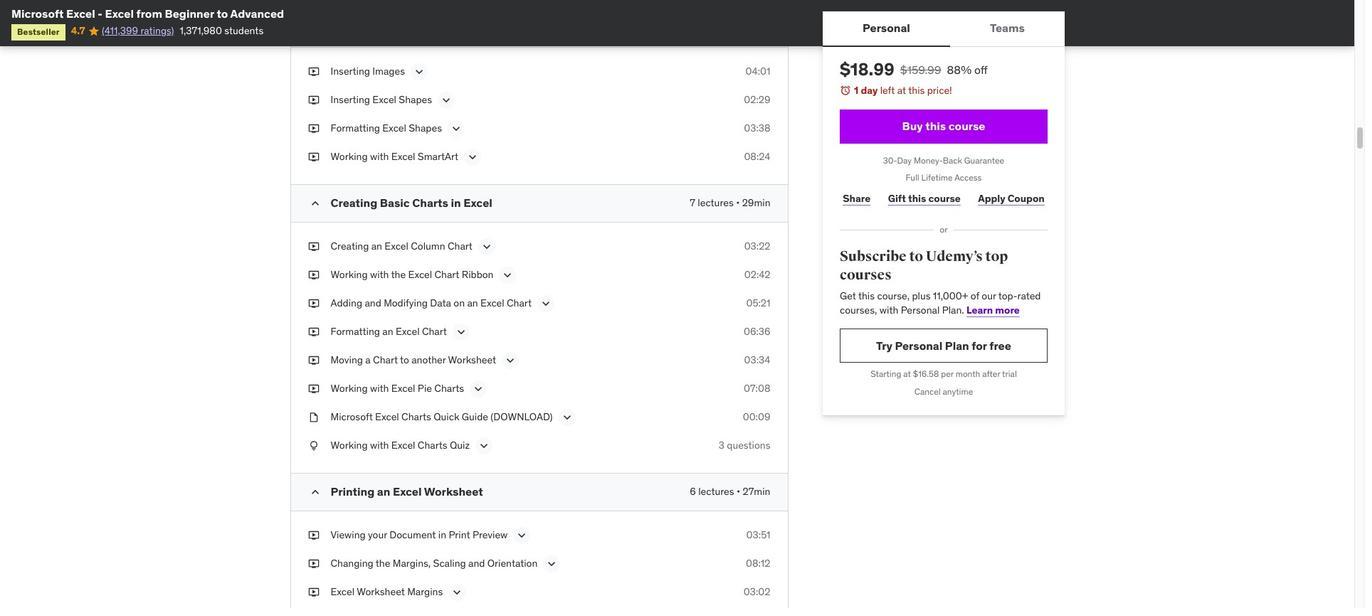 Task type: vqa. For each thing, say whether or not it's contained in the screenshot.
Xsmall 'IMAGE' associated with Coaching and Mentoring (CPD)
no



Task type: locate. For each thing, give the bounding box(es) containing it.
03:38
[[744, 122, 770, 135]]

1 horizontal spatial and
[[468, 557, 485, 570]]

1 vertical spatial shapes
[[409, 122, 442, 135]]

1 vertical spatial inserting
[[331, 93, 370, 106]]

1 formatting from the top
[[331, 122, 380, 135]]

an for chart
[[382, 325, 393, 338]]

margins,
[[393, 557, 431, 570]]

get this course, plus 11,000+ of our top-rated courses, with personal plan.
[[840, 290, 1041, 317]]

worksheet right another
[[448, 354, 496, 367]]

3
[[719, 439, 725, 452]]

xsmall image for working with excel smartart
[[308, 150, 319, 164]]

0 vertical spatial in
[[451, 196, 461, 210]]

microsoft for microsoft excel charts quick guide (download)
[[331, 411, 373, 424]]

day
[[860, 84, 877, 97]]

creating up adding
[[331, 240, 369, 253]]

worksheet up print
[[424, 485, 483, 499]]

creating an excel column chart
[[331, 240, 472, 253]]

4 xsmall image from the top
[[308, 297, 319, 311]]

1 xsmall image from the top
[[308, 122, 319, 136]]

learn more
[[966, 304, 1019, 317]]

with for working with the excel chart ribbon
[[370, 268, 389, 281]]

coupon
[[1007, 192, 1044, 205]]

08:24
[[744, 150, 770, 163]]

alarm image
[[840, 85, 851, 96]]

show lecture description image for working with excel smartart
[[465, 150, 480, 165]]

this right the 'gift'
[[908, 192, 926, 205]]

show lecture description image
[[449, 122, 463, 136], [480, 240, 494, 254], [539, 297, 553, 311], [454, 325, 468, 340], [503, 354, 518, 368], [471, 382, 485, 397], [477, 439, 491, 453], [545, 557, 559, 572]]

margins
[[407, 586, 443, 599]]

formatting for formatting excel shapes
[[331, 122, 380, 135]]

share
[[843, 192, 870, 205]]

the up excel worksheet margins
[[376, 557, 390, 570]]

4.7
[[71, 24, 85, 37]]

6 xsmall image from the top
[[308, 586, 319, 600]]

0 vertical spatial and
[[365, 297, 381, 310]]

an right on
[[467, 297, 478, 310]]

free
[[989, 339, 1011, 353]]

in down smartart
[[451, 196, 461, 210]]

show lecture description image for working with the excel chart ribbon
[[501, 268, 515, 283]]

creating left basic
[[331, 196, 377, 210]]

subscribe to udemy's top courses
[[840, 248, 1008, 284]]

0 vertical spatial shapes
[[399, 93, 432, 106]]

1 creating from the top
[[331, 196, 377, 210]]

inserting for inserting images
[[331, 65, 370, 78]]

courses,
[[840, 304, 877, 317]]

show lecture description image for excel worksheet margins
[[450, 586, 464, 600]]

show lecture description image right ribbon
[[501, 268, 515, 283]]

chart right a
[[373, 354, 398, 367]]

chart right column
[[448, 240, 472, 253]]

at left $16.58
[[903, 369, 911, 380]]

inserting images
[[331, 65, 405, 78]]

0 vertical spatial to
[[217, 6, 228, 21]]

3 xsmall image from the top
[[308, 268, 319, 282]]

formatting up moving
[[331, 325, 380, 338]]

lectures right 6
[[698, 486, 734, 498]]

1 inserting from the top
[[331, 65, 370, 78]]

show lecture description image right images
[[412, 65, 426, 79]]

share button
[[840, 184, 873, 213]]

with down formatting excel shapes
[[370, 150, 389, 163]]

show lecture description image right "(download)"
[[560, 411, 574, 425]]

xsmall image for microsoft excel charts quick guide (download)
[[308, 411, 319, 425]]

1 vertical spatial creating
[[331, 240, 369, 253]]

1 horizontal spatial microsoft
[[331, 411, 373, 424]]

$16.58
[[913, 369, 939, 380]]

0 vertical spatial •
[[736, 197, 740, 209]]

microsoft up bestseller
[[11, 6, 64, 21]]

more
[[995, 304, 1019, 317]]

this inside "link"
[[908, 192, 926, 205]]

moving a chart to another worksheet
[[331, 354, 496, 367]]

0 vertical spatial small image
[[308, 197, 322, 211]]

excel
[[66, 6, 95, 21], [105, 6, 134, 21], [372, 93, 396, 106], [382, 122, 406, 135], [391, 150, 415, 163], [464, 196, 492, 210], [385, 240, 408, 253], [408, 268, 432, 281], [480, 297, 504, 310], [396, 325, 420, 338], [391, 382, 415, 395], [375, 411, 399, 424], [391, 439, 415, 452], [393, 485, 422, 499], [331, 586, 355, 599]]

2 working from the top
[[331, 268, 368, 281]]

chart up data
[[435, 268, 459, 281]]

8 xsmall image from the top
[[308, 439, 319, 453]]

4 working from the top
[[331, 439, 368, 452]]

tab list
[[822, 11, 1064, 47]]

small image
[[308, 197, 322, 211], [308, 486, 322, 500]]

0 vertical spatial personal
[[862, 21, 910, 35]]

apply coupon button
[[975, 184, 1047, 213]]

charts left quiz
[[418, 439, 447, 452]]

in left print
[[438, 529, 446, 542]]

shapes down images
[[399, 93, 432, 106]]

show lecture description image for viewing your document in print preview
[[515, 529, 529, 543]]

2 horizontal spatial to
[[909, 248, 923, 265]]

an up 'working with the excel chart ribbon'
[[371, 240, 382, 253]]

inserting down inserting images
[[331, 93, 370, 106]]

working down formatting excel shapes
[[331, 150, 368, 163]]

charts right basic
[[412, 196, 448, 210]]

1 • from the top
[[736, 197, 740, 209]]

creating for creating basic charts in excel
[[331, 196, 377, 210]]

0 horizontal spatial the
[[376, 557, 390, 570]]

working for working with excel pie charts
[[331, 382, 368, 395]]

4 xsmall image from the top
[[308, 325, 319, 339]]

charts right pie
[[434, 382, 464, 395]]

creating
[[331, 196, 377, 210], [331, 240, 369, 253]]

• for creating basic charts in excel
[[736, 197, 740, 209]]

at inside the starting at $16.58 per month after trial cancel anytime
[[903, 369, 911, 380]]

show lecture description image right smartart
[[465, 150, 480, 165]]

plan
[[945, 339, 969, 353]]

show lecture description image up smartart
[[439, 93, 453, 108]]

0 vertical spatial creating
[[331, 196, 377, 210]]

data
[[430, 297, 451, 310]]

0 vertical spatial formatting
[[331, 122, 380, 135]]

course inside "link"
[[928, 192, 960, 205]]

2 xsmall image from the top
[[308, 150, 319, 164]]

to left another
[[400, 354, 409, 367]]

to left udemy's
[[909, 248, 923, 265]]

orientation
[[487, 557, 538, 570]]

0 horizontal spatial to
[[217, 6, 228, 21]]

moving
[[331, 354, 363, 367]]

1 vertical spatial •
[[737, 486, 740, 498]]

advanced
[[230, 6, 284, 21]]

guarantee
[[964, 155, 1004, 166]]

print
[[449, 529, 470, 542]]

• for printing an excel worksheet
[[737, 486, 740, 498]]

1 vertical spatial in
[[438, 529, 446, 542]]

6 xsmall image from the top
[[308, 382, 319, 396]]

0 vertical spatial lectures
[[698, 197, 734, 209]]

with down a
[[370, 382, 389, 395]]

of
[[970, 290, 979, 303]]

tab list containing personal
[[822, 11, 1064, 47]]

inserting for inserting excel shapes
[[331, 93, 370, 106]]

an
[[371, 240, 382, 253], [467, 297, 478, 310], [382, 325, 393, 338], [377, 485, 390, 499]]

with down creating an excel column chart
[[370, 268, 389, 281]]

1 vertical spatial personal
[[900, 304, 939, 317]]

this inside button
[[925, 119, 946, 133]]

xsmall image
[[308, 122, 319, 136], [308, 150, 319, 164], [308, 240, 319, 254], [308, 297, 319, 311], [308, 354, 319, 368], [308, 382, 319, 396], [308, 411, 319, 425], [308, 439, 319, 453], [308, 557, 319, 571]]

show lecture description image down scaling
[[450, 586, 464, 600]]

basic
[[380, 196, 410, 210]]

1 vertical spatial course
[[928, 192, 960, 205]]

02:42
[[744, 268, 770, 281]]

2 inserting from the top
[[331, 93, 370, 106]]

formatting down inserting excel shapes
[[331, 122, 380, 135]]

at
[[897, 84, 906, 97], [903, 369, 911, 380]]

courses
[[840, 266, 891, 284]]

xsmall image for changing the margins, scaling and orientation
[[308, 557, 319, 571]]

-
[[98, 6, 102, 21]]

personal
[[862, 21, 910, 35], [900, 304, 939, 317], [895, 339, 942, 353]]

microsoft for microsoft excel - excel from beginner to advanced
[[11, 6, 64, 21]]

inserting
[[331, 65, 370, 78], [331, 93, 370, 106]]

column
[[411, 240, 445, 253]]

in for document
[[438, 529, 446, 542]]

0 vertical spatial microsoft
[[11, 6, 64, 21]]

1,371,980
[[180, 24, 222, 37]]

1 horizontal spatial the
[[391, 268, 406, 281]]

2 creating from the top
[[331, 240, 369, 253]]

• left 27min
[[737, 486, 740, 498]]

bestseller
[[17, 27, 60, 37]]

0 vertical spatial worksheet
[[448, 354, 496, 367]]

show lecture description image for working with excel pie charts
[[471, 382, 485, 397]]

get
[[840, 290, 856, 303]]

1 vertical spatial formatting
[[331, 325, 380, 338]]

9 xsmall image from the top
[[308, 557, 319, 571]]

30-day money-back guarantee full lifetime access
[[883, 155, 1004, 183]]

month
[[955, 369, 980, 380]]

show lecture description image up orientation
[[515, 529, 529, 543]]

and right adding
[[365, 297, 381, 310]]

an for worksheet
[[377, 485, 390, 499]]

starting at $16.58 per month after trial cancel anytime
[[870, 369, 1017, 397]]

group
[[291, 0, 788, 9]]

and right scaling
[[468, 557, 485, 570]]

worksheet
[[448, 354, 496, 367], [424, 485, 483, 499], [357, 586, 405, 599]]

1 vertical spatial to
[[909, 248, 923, 265]]

course for buy this course
[[948, 119, 985, 133]]

working with excel pie charts
[[331, 382, 464, 395]]

show lecture description image
[[412, 65, 426, 79], [439, 93, 453, 108], [465, 150, 480, 165], [501, 268, 515, 283], [560, 411, 574, 425], [515, 529, 529, 543], [450, 586, 464, 600]]

anytime
[[942, 387, 973, 397]]

this right buy
[[925, 119, 946, 133]]

course,
[[877, 290, 909, 303]]

working up printing
[[331, 439, 368, 452]]

lectures right the 7
[[698, 197, 734, 209]]

2 vertical spatial personal
[[895, 339, 942, 353]]

1 horizontal spatial to
[[400, 354, 409, 367]]

course up back on the right of the page
[[948, 119, 985, 133]]

1 xsmall image from the top
[[308, 65, 319, 79]]

buy
[[902, 119, 923, 133]]

1 working from the top
[[331, 150, 368, 163]]

personal up $16.58
[[895, 339, 942, 353]]

inserting left images
[[331, 65, 370, 78]]

the down creating an excel column chart
[[391, 268, 406, 281]]

with for working with excel pie charts
[[370, 382, 389, 395]]

microsoft
[[11, 6, 64, 21], [331, 411, 373, 424]]

0 horizontal spatial and
[[365, 297, 381, 310]]

2 small image from the top
[[308, 486, 322, 500]]

an for column
[[371, 240, 382, 253]]

chart
[[448, 240, 472, 253], [435, 268, 459, 281], [507, 297, 532, 310], [422, 325, 447, 338], [373, 354, 398, 367]]

course
[[948, 119, 985, 133], [928, 192, 960, 205]]

an right printing
[[377, 485, 390, 499]]

0 vertical spatial course
[[948, 119, 985, 133]]

to up 1,371,980 students
[[217, 6, 228, 21]]

0 vertical spatial inserting
[[331, 65, 370, 78]]

course inside button
[[948, 119, 985, 133]]

an down modifying
[[382, 325, 393, 338]]

quiz
[[450, 439, 470, 452]]

5 xsmall image from the top
[[308, 529, 319, 543]]

3 working from the top
[[331, 382, 368, 395]]

7
[[690, 197, 695, 209]]

2 xsmall image from the top
[[308, 93, 319, 107]]

personal up $18.99
[[862, 21, 910, 35]]

or
[[939, 224, 947, 235]]

7 xsmall image from the top
[[308, 411, 319, 425]]

the
[[391, 268, 406, 281], [376, 557, 390, 570]]

smartart
[[418, 150, 458, 163]]

try personal plan for free
[[876, 339, 1011, 353]]

worksheet down changing
[[357, 586, 405, 599]]

small image for creating basic charts in excel
[[308, 197, 322, 211]]

money-
[[914, 155, 943, 166]]

1 vertical spatial lectures
[[698, 486, 734, 498]]

1 vertical spatial microsoft
[[331, 411, 373, 424]]

5 xsmall image from the top
[[308, 354, 319, 368]]

back
[[943, 155, 962, 166]]

plan.
[[942, 304, 964, 317]]

xsmall image for working with excel pie charts
[[308, 382, 319, 396]]

$18.99 $159.99 88% off
[[840, 58, 987, 80]]

personal down the plus
[[900, 304, 939, 317]]

pie
[[418, 382, 432, 395]]

show lecture description image for inserting excel shapes
[[439, 93, 453, 108]]

11,000+
[[933, 290, 968, 303]]

shapes up smartart
[[409, 122, 442, 135]]

2 • from the top
[[737, 486, 740, 498]]

1 vertical spatial at
[[903, 369, 911, 380]]

working for working with excel charts quiz
[[331, 439, 368, 452]]

0 horizontal spatial in
[[438, 529, 446, 542]]

2 formatting from the top
[[331, 325, 380, 338]]

at right left
[[897, 84, 906, 97]]

this up courses,
[[858, 290, 874, 303]]

xsmall image for viewing your document in print preview
[[308, 529, 319, 543]]

this inside get this course, plus 11,000+ of our top-rated courses, with personal plan.
[[858, 290, 874, 303]]

course down lifetime
[[928, 192, 960, 205]]

microsoft down working with excel pie charts
[[331, 411, 373, 424]]

working up adding
[[331, 268, 368, 281]]

0 horizontal spatial microsoft
[[11, 6, 64, 21]]

1 vertical spatial small image
[[308, 486, 322, 500]]

rated
[[1017, 290, 1041, 303]]

3 xsmall image from the top
[[308, 240, 319, 254]]

with up printing
[[370, 439, 389, 452]]

1 horizontal spatial in
[[451, 196, 461, 210]]

lectures for printing an excel worksheet
[[698, 486, 734, 498]]

with down course,
[[879, 304, 898, 317]]

02:29
[[744, 93, 770, 106]]

personal inside get this course, plus 11,000+ of our top-rated courses, with personal plan.
[[900, 304, 939, 317]]

formatting excel shapes
[[331, 122, 442, 135]]

• left 29min
[[736, 197, 740, 209]]

lectures for creating basic charts in excel
[[698, 197, 734, 209]]

xsmall image
[[308, 65, 319, 79], [308, 93, 319, 107], [308, 268, 319, 282], [308, 325, 319, 339], [308, 529, 319, 543], [308, 586, 319, 600]]

price!
[[927, 84, 952, 97]]

1 small image from the top
[[308, 197, 322, 211]]

working down moving
[[331, 382, 368, 395]]

another
[[412, 354, 446, 367]]

shapes
[[399, 93, 432, 106], [409, 122, 442, 135]]



Task type: describe. For each thing, give the bounding box(es) containing it.
2 vertical spatial to
[[400, 354, 409, 367]]

0 vertical spatial at
[[897, 84, 906, 97]]

this down $159.99 at the right top
[[908, 84, 924, 97]]

working with excel smartart
[[331, 150, 458, 163]]

printing an excel worksheet
[[331, 485, 483, 499]]

(411,399 ratings)
[[102, 24, 174, 37]]

0 vertical spatial the
[[391, 268, 406, 281]]

xsmall image for excel worksheet margins
[[308, 586, 319, 600]]

buy this course button
[[840, 109, 1047, 143]]

personal inside button
[[862, 21, 910, 35]]

working with excel charts quiz
[[331, 439, 470, 452]]

shapes for formatting excel shapes
[[409, 122, 442, 135]]

00:09
[[743, 411, 770, 424]]

this for get
[[858, 290, 874, 303]]

06:36
[[744, 325, 770, 338]]

microsoft excel - excel from beginner to advanced
[[11, 6, 284, 21]]

to inside subscribe to udemy's top courses
[[909, 248, 923, 265]]

show lecture description image for microsoft excel charts quick guide (download)
[[560, 411, 574, 425]]

1 day left at this price!
[[854, 84, 952, 97]]

viewing your document in print preview
[[331, 529, 508, 542]]

day
[[897, 155, 911, 166]]

learn more link
[[966, 304, 1019, 317]]

inserting excel shapes
[[331, 93, 432, 106]]

formatting an excel chart
[[331, 325, 447, 338]]

creating for creating an excel column chart
[[331, 240, 369, 253]]

$18.99
[[840, 58, 894, 80]]

xsmall image for moving a chart to another worksheet
[[308, 354, 319, 368]]

our
[[981, 290, 996, 303]]

show lecture description image for inserting images
[[412, 65, 426, 79]]

xsmall image for formatting an excel chart
[[308, 325, 319, 339]]

08:12
[[746, 557, 770, 570]]

course for gift this course
[[928, 192, 960, 205]]

gift this course
[[888, 192, 960, 205]]

apply
[[978, 192, 1005, 205]]

cancel
[[914, 387, 940, 397]]

03:22
[[744, 240, 770, 253]]

30-
[[883, 155, 897, 166]]

adding and modifying data on an excel chart
[[331, 297, 532, 310]]

27min
[[743, 486, 770, 498]]

scaling
[[433, 557, 466, 570]]

changing
[[331, 557, 373, 570]]

with for working with excel smartart
[[370, 150, 389, 163]]

excel worksheet margins
[[331, 586, 443, 599]]

xsmall image for inserting images
[[308, 65, 319, 79]]

6
[[690, 486, 696, 498]]

03:51
[[746, 529, 770, 542]]

1 vertical spatial and
[[468, 557, 485, 570]]

chart right on
[[507, 297, 532, 310]]

try personal plan for free link
[[840, 329, 1047, 363]]

beginner
[[165, 6, 214, 21]]

04:01
[[746, 65, 770, 78]]

show lecture description image for changing the margins, scaling and orientation
[[545, 557, 559, 572]]

2 vertical spatial worksheet
[[357, 586, 405, 599]]

starting
[[870, 369, 901, 380]]

preview
[[473, 529, 508, 542]]

xsmall image for inserting excel shapes
[[308, 93, 319, 107]]

apply coupon
[[978, 192, 1044, 205]]

trial
[[1002, 369, 1017, 380]]

charts down pie
[[401, 411, 431, 424]]

xsmall image for working with the excel chart ribbon
[[308, 268, 319, 282]]

show lecture description image for adding and modifying data on an excel chart
[[539, 297, 553, 311]]

questions
[[727, 439, 770, 452]]

off
[[974, 63, 987, 77]]

after
[[982, 369, 1000, 380]]

try
[[876, 339, 892, 353]]

formatting for formatting an excel chart
[[331, 325, 380, 338]]

ratings)
[[141, 24, 174, 37]]

full
[[905, 173, 919, 183]]

xsmall image for adding and modifying data on an excel chart
[[308, 297, 319, 311]]

gift this course link
[[885, 184, 963, 213]]

with for working with excel charts quiz
[[370, 439, 389, 452]]

gift
[[888, 192, 906, 205]]

document
[[390, 529, 436, 542]]

in for charts
[[451, 196, 461, 210]]

show lecture description image for formatting excel shapes
[[449, 122, 463, 136]]

this for buy
[[925, 119, 946, 133]]

29min
[[742, 197, 770, 209]]

working for working with the excel chart ribbon
[[331, 268, 368, 281]]

top
[[985, 248, 1008, 265]]

buy this course
[[902, 119, 985, 133]]

this for gift
[[908, 192, 926, 205]]

1 vertical spatial the
[[376, 557, 390, 570]]

with inside get this course, plus 11,000+ of our top-rated courses, with personal plan.
[[879, 304, 898, 317]]

7 lectures • 29min
[[690, 197, 770, 209]]

1,371,980 students
[[180, 24, 264, 37]]

(download)
[[491, 411, 553, 424]]

show lecture description image for moving a chart to another worksheet
[[503, 354, 518, 368]]

xsmall image for working with excel charts quiz
[[308, 439, 319, 453]]

creating basic charts in excel
[[331, 196, 492, 210]]

working with the excel chart ribbon
[[331, 268, 494, 281]]

1 vertical spatial worksheet
[[424, 485, 483, 499]]

(411,399
[[102, 24, 138, 37]]

microsoft excel charts quick guide (download)
[[331, 411, 553, 424]]

changing the margins, scaling and orientation
[[331, 557, 538, 570]]

images
[[372, 65, 405, 78]]

personal button
[[822, 11, 950, 46]]

6 lectures • 27min
[[690, 486, 770, 498]]

05:21
[[746, 297, 770, 310]]

from
[[136, 6, 162, 21]]

1
[[854, 84, 858, 97]]

plus
[[912, 290, 930, 303]]

chart down adding and modifying data on an excel chart
[[422, 325, 447, 338]]

xsmall image for creating an excel column chart
[[308, 240, 319, 254]]

xsmall image for formatting excel shapes
[[308, 122, 319, 136]]

show lecture description image for working with excel charts quiz
[[477, 439, 491, 453]]

teams
[[990, 21, 1025, 35]]

teams button
[[950, 11, 1064, 46]]

access
[[954, 173, 981, 183]]

shapes for inserting excel shapes
[[399, 93, 432, 106]]

lifetime
[[921, 173, 952, 183]]

show lecture description image for formatting an excel chart
[[454, 325, 468, 340]]

left
[[880, 84, 895, 97]]

show lecture description image for creating an excel column chart
[[480, 240, 494, 254]]

top-
[[998, 290, 1017, 303]]

03:02
[[744, 586, 770, 599]]

your
[[368, 529, 387, 542]]

small image for printing an excel worksheet
[[308, 486, 322, 500]]

working for working with excel smartart
[[331, 150, 368, 163]]

for
[[971, 339, 987, 353]]

a
[[365, 354, 371, 367]]

03:34
[[744, 354, 770, 367]]



